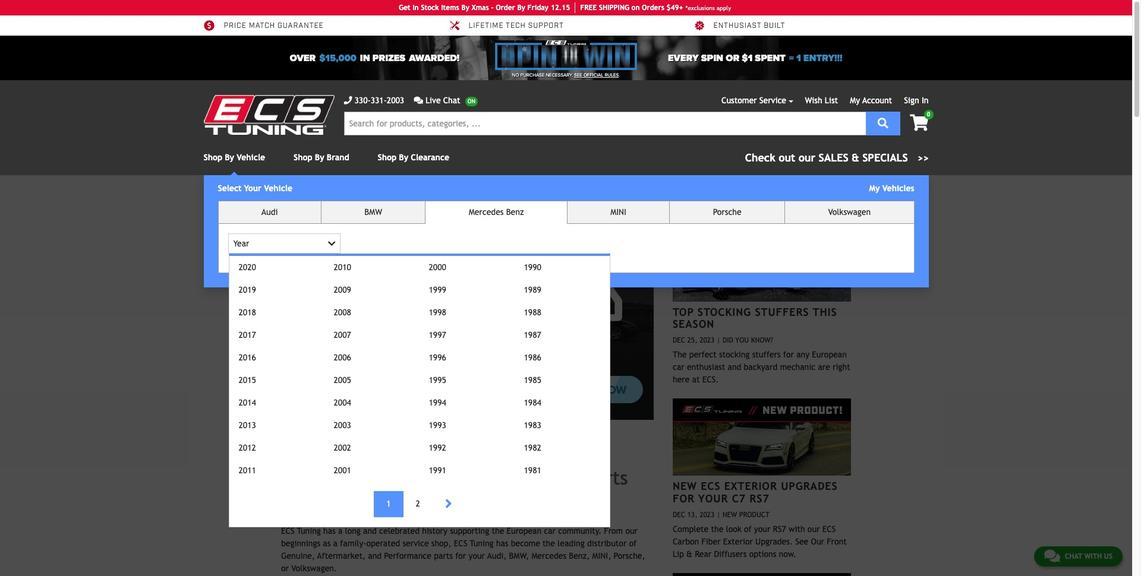 Task type: locate. For each thing, give the bounding box(es) containing it.
new up 13,
[[673, 481, 698, 493]]

by up select on the left
[[225, 153, 234, 162]]

$49+
[[667, 4, 684, 12]]

see inside dec 13, 2023 | new product complete the look of your rs7 with our ecs carbon fiber exterior upgrades. see our front lip & rear diffusers options now.
[[796, 537, 809, 547]]

1 horizontal spatial your
[[755, 525, 771, 534]]

european down 1982
[[457, 467, 536, 489]]

car left community.
[[544, 527, 556, 537]]

| for for
[[717, 511, 721, 520]]

rear
[[695, 550, 712, 559]]

1 vertical spatial 1
[[387, 500, 391, 509]]

see
[[575, 73, 583, 78], [796, 537, 809, 547]]

1 horizontal spatial with
[[1085, 553, 1103, 561]]

| right 13,
[[717, 511, 721, 520]]

0
[[927, 111, 931, 118]]

exterior down the look
[[724, 537, 753, 547]]

1 vertical spatial dec
[[673, 511, 686, 520]]

0 horizontal spatial your
[[469, 552, 485, 562]]

0 horizontal spatial 1
[[387, 500, 391, 509]]

chat right live
[[443, 96, 461, 105]]

2 horizontal spatial the
[[712, 525, 724, 534]]

or left the $1
[[726, 52, 740, 64]]

has up audi,
[[496, 540, 509, 549]]

for left any
[[784, 350, 794, 360]]

330-
[[355, 96, 371, 105]]

all
[[837, 209, 846, 216]]

2010
[[334, 263, 351, 272]]

0 horizontal spatial tuning
[[297, 527, 321, 537]]

1 vertical spatial mercedes
[[532, 552, 567, 562]]

every spin or $1 spent = 1 entry!!!
[[668, 52, 843, 64]]

mercedes down leading
[[532, 552, 567, 562]]

mercedes benz
[[469, 208, 524, 217]]

2 horizontal spatial for
[[784, 350, 794, 360]]

0 vertical spatial |
[[717, 337, 721, 345]]

clearance
[[411, 153, 450, 162]]

1 vertical spatial of
[[630, 540, 637, 549]]

new inside new ecs exterior upgrades for your c7 rs7
[[673, 481, 698, 493]]

in for sign
[[922, 96, 929, 105]]

1 vertical spatial exterior
[[724, 537, 753, 547]]

1 vertical spatial see
[[796, 537, 809, 547]]

330-331-2003 link
[[344, 95, 405, 107]]

ping
[[614, 4, 630, 12]]

2003 inside 330-331-2003 link
[[387, 96, 405, 105]]

backyard
[[744, 363, 778, 372]]

0 horizontal spatial &
[[687, 550, 693, 559]]

0 vertical spatial of
[[745, 525, 752, 534]]

1 vertical spatial in
[[922, 96, 929, 105]]

rs7
[[750, 493, 770, 505], [773, 525, 787, 534]]

| inside dec 13, 2023 | new product complete the look of your rs7 with our ecs carbon fiber exterior upgrades. see our front lip & rear diffusers options now.
[[717, 511, 721, 520]]

1 vertical spatial a
[[333, 540, 338, 549]]

1 horizontal spatial tuning
[[470, 540, 494, 549]]

3 shop from the left
[[378, 153, 397, 162]]

.
[[619, 73, 620, 78]]

exterior inside dec 13, 2023 | new product complete the look of your rs7 with our ecs carbon fiber exterior upgrades. see our front lip & rear diffusers options now.
[[724, 537, 753, 547]]

& right lip
[[687, 550, 693, 559]]

2023 right 25,
[[700, 337, 715, 345]]

for right parts
[[456, 552, 466, 562]]

product
[[740, 511, 770, 520]]

1 right the built
[[387, 500, 391, 509]]

exterior inside new ecs exterior upgrades for your c7 rs7
[[725, 481, 778, 493]]

angle right image
[[445, 497, 452, 512]]

0 vertical spatial my
[[851, 96, 861, 105]]

with up the upgrades.
[[789, 525, 806, 534]]

rs7 inside dec 13, 2023 | new product complete the look of your rs7 with our ecs carbon fiber exterior upgrades. see our front lip & rear diffusers options now.
[[773, 525, 787, 534]]

ecs tuning 'spin to win' contest logo image
[[496, 40, 637, 70]]

1 horizontal spatial enthusiast
[[714, 22, 762, 30]]

search image
[[878, 117, 889, 128]]

select
[[218, 184, 242, 193]]

exterior up product
[[725, 481, 778, 493]]

ecs right for
[[701, 481, 721, 493]]

vehicle for shop by vehicle
[[237, 153, 265, 162]]

audi,
[[488, 552, 507, 562]]

1 dec from the top
[[673, 337, 686, 345]]

1 horizontal spatial for
[[456, 552, 466, 562]]

2015
[[239, 376, 256, 385]]

every
[[668, 52, 699, 64]]

my
[[851, 96, 861, 105], [870, 184, 880, 193]]

331-
[[371, 96, 387, 105]]

2 shop from the left
[[294, 153, 313, 162]]

1981
[[524, 466, 542, 476]]

0 vertical spatial &
[[852, 152, 860, 164]]

1 horizontal spatial of
[[745, 525, 752, 534]]

in
[[360, 52, 370, 64]]

0 vertical spatial new
[[673, 481, 698, 493]]

0 horizontal spatial has
[[324, 527, 336, 537]]

1 horizontal spatial chat
[[1066, 553, 1083, 561]]

see left our
[[796, 537, 809, 547]]

our right from
[[626, 527, 638, 537]]

tab list
[[218, 201, 915, 528]]

0 vertical spatial your
[[244, 184, 262, 193]]

| left did
[[717, 337, 721, 345]]

for
[[673, 493, 695, 505]]

you
[[736, 337, 749, 345]]

tuning up beginnings
[[297, 527, 321, 537]]

0 horizontal spatial mercedes
[[469, 208, 504, 217]]

for inside the ecs tuning has a long and celebrated history supporting the european car community. from our beginnings as a family-operated service shop, ecs tuning has become the leading distributor of genuine, aftermarket, and performance parts for your audi, bmw, mercedes benz, mini, porsche, or volkswagen.
[[456, 552, 466, 562]]

1 shop from the left
[[204, 153, 222, 162]]

2 2023 from the top
[[700, 511, 715, 520]]

and right long
[[363, 527, 377, 537]]

dec left 25,
[[673, 337, 686, 345]]

comments image
[[414, 96, 423, 105]]

by for shop by vehicle
[[225, 153, 234, 162]]

0 vertical spatial dec
[[673, 337, 686, 345]]

tech
[[506, 22, 526, 30]]

shop left 'clearance'
[[378, 153, 397, 162]]

enthusiast up beginnings
[[281, 501, 344, 517]]

your down product
[[755, 525, 771, 534]]

my vehicles
[[870, 184, 915, 193]]

2023 inside dec 25, 2023 | did you know? the perfect stocking stuffers for any european car enthusiast and backyard mechanic are right here at ecs.
[[700, 337, 715, 345]]

new up the look
[[723, 511, 738, 520]]

in for get
[[413, 4, 419, 12]]

by right order
[[518, 4, 526, 12]]

stuffers
[[753, 350, 781, 360]]

rs7 up product
[[750, 493, 770, 505]]

of inside dec 13, 2023 | new product complete the look of your rs7 with our ecs carbon fiber exterior upgrades. see our front lip & rear diffusers options now.
[[745, 525, 752, 534]]

1 horizontal spatial 1
[[797, 52, 802, 64]]

support
[[529, 22, 564, 30]]

of up 'porsche,'
[[630, 540, 637, 549]]

0 vertical spatial for
[[784, 350, 794, 360]]

1 horizontal spatial shop
[[294, 153, 313, 162]]

in right get
[[413, 4, 419, 12]]

your right select on the left
[[244, 184, 262, 193]]

1 vertical spatial my
[[870, 184, 880, 193]]

2 vertical spatial european
[[507, 527, 542, 537]]

brand
[[327, 153, 349, 162]]

free ship ping on orders $49+ *exclusions apply
[[581, 4, 732, 12]]

a right "as"
[[333, 540, 338, 549]]

your left c7
[[699, 493, 729, 505]]

1 2023 from the top
[[700, 337, 715, 345]]

0 horizontal spatial or
[[281, 565, 289, 574]]

1 horizontal spatial 2003
[[387, 96, 405, 105]]

shop up select on the left
[[204, 153, 222, 162]]

1 vertical spatial &
[[687, 550, 693, 559]]

2003 left comments icon
[[387, 96, 405, 105]]

2023 right 13,
[[700, 511, 715, 520]]

our
[[808, 525, 820, 534], [626, 527, 638, 537]]

mercedes left benz
[[469, 208, 504, 217]]

new ecs b9 rs5 3.0t valved exhaust system image
[[673, 574, 852, 577]]

0 vertical spatial 2003
[[387, 96, 405, 105]]

top stocking stuffers this season image
[[673, 225, 852, 302]]

my left account
[[851, 96, 861, 105]]

0 vertical spatial tuning
[[297, 527, 321, 537]]

1 horizontal spatial rs7
[[773, 525, 787, 534]]

shop by vehicle link
[[204, 153, 265, 162]]

ecs news
[[731, 204, 794, 219]]

my left the vehicles
[[870, 184, 880, 193]]

2 horizontal spatial your
[[699, 493, 729, 505]]

2 dec from the top
[[673, 511, 686, 520]]

porsche
[[713, 208, 742, 217]]

2003 inside tab list
[[334, 421, 351, 431]]

1 horizontal spatial a
[[338, 527, 343, 537]]

has up "as"
[[324, 527, 336, 537]]

service
[[760, 96, 787, 105]]

rs7 up the upgrades.
[[773, 525, 787, 534]]

a
[[338, 527, 343, 537], [333, 540, 338, 549]]

2023
[[700, 337, 715, 345], [700, 511, 715, 520]]

0 vertical spatial rs7
[[750, 493, 770, 505]]

rs7 inside new ecs exterior upgrades for your c7 rs7
[[750, 493, 770, 505]]

1 vertical spatial or
[[281, 565, 289, 574]]

0 horizontal spatial our
[[626, 527, 638, 537]]

1 horizontal spatial my
[[870, 184, 880, 193]]

0 horizontal spatial enthusiast
[[281, 501, 344, 517]]

in right sign
[[922, 96, 929, 105]]

apply
[[717, 4, 732, 11]]

perfect
[[690, 350, 717, 360]]

0 horizontal spatial my
[[851, 96, 861, 105]]

1986
[[524, 353, 542, 363]]

1 right =
[[797, 52, 802, 64]]

has
[[324, 527, 336, 537], [496, 540, 509, 549]]

the left leading
[[543, 540, 555, 549]]

community.
[[559, 527, 602, 537]]

0 horizontal spatial 2003
[[334, 421, 351, 431]]

1 vertical spatial enthusiast
[[281, 501, 344, 517]]

1 vertical spatial has
[[496, 540, 509, 549]]

or inside the ecs tuning has a long and celebrated history supporting the european car community. from our beginnings as a family-operated service shop, ecs tuning has become the leading distributor of genuine, aftermarket, and performance parts for your audi, bmw, mercedes benz, mini, porsche, or volkswagen.
[[281, 565, 289, 574]]

1 vertical spatial with
[[1085, 553, 1103, 561]]

-
[[491, 4, 494, 12]]

1 horizontal spatial new
[[723, 511, 738, 520]]

1 horizontal spatial your
[[281, 467, 318, 489]]

1 horizontal spatial car
[[673, 363, 685, 372]]

of right the look
[[745, 525, 752, 534]]

our inside the ecs tuning has a long and celebrated history supporting the european car community. from our beginnings as a family-operated service shop, ecs tuning has become the leading distributor of genuine, aftermarket, and performance parts for your audi, bmw, mercedes benz, mini, porsche, or volkswagen.
[[626, 527, 638, 537]]

by left xmas
[[462, 4, 470, 12]]

| inside dec 25, 2023 | did you know? the perfect stocking stuffers for any european car enthusiast and backyard mechanic are right here at ecs.
[[717, 337, 721, 345]]

& right sales on the right
[[852, 152, 860, 164]]

1 vertical spatial vehicle
[[264, 184, 293, 193]]

free
[[581, 4, 597, 12]]

2023 for season
[[700, 337, 715, 345]]

0 vertical spatial vehicle
[[237, 153, 265, 162]]

$15,000
[[319, 52, 357, 64]]

did
[[723, 337, 734, 345]]

2003 down 2004
[[334, 421, 351, 431]]

the up audi,
[[492, 527, 504, 537]]

2018
[[239, 308, 256, 318]]

the up fiber
[[712, 525, 724, 534]]

0 vertical spatial and
[[728, 363, 742, 372]]

0 horizontal spatial a
[[333, 540, 338, 549]]

view all
[[819, 209, 846, 216]]

lifetime tech support link
[[449, 20, 564, 31]]

lip
[[673, 550, 684, 559]]

2 | from the top
[[717, 511, 721, 520]]

by left 'brand'
[[315, 153, 324, 162]]

chat left us
[[1066, 553, 1083, 561]]

0 vertical spatial european
[[813, 350, 847, 360]]

1 vertical spatial rs7
[[773, 525, 787, 534]]

for inside dec 25, 2023 | did you know? the perfect stocking stuffers for any european car enthusiast and backyard mechanic are right here at ecs.
[[784, 350, 794, 360]]

enthusiast
[[687, 363, 726, 372]]

a left long
[[338, 527, 343, 537]]

dec inside dec 13, 2023 | new product complete the look of your rs7 with our ecs carbon fiber exterior upgrades. see our front lip & rear diffusers options now.
[[673, 511, 686, 520]]

0 vertical spatial car
[[673, 363, 685, 372]]

enthusiast
[[714, 22, 762, 30], [281, 501, 344, 517]]

phone image
[[344, 96, 352, 105]]

0 horizontal spatial with
[[789, 525, 806, 534]]

1 vertical spatial for
[[426, 467, 451, 489]]

1 horizontal spatial mercedes
[[532, 552, 567, 562]]

specials
[[863, 152, 909, 164]]

know?
[[752, 337, 774, 345]]

by for shop by brand
[[315, 153, 324, 162]]

enthusiast down apply
[[714, 22, 762, 30]]

1 vertical spatial your
[[281, 467, 318, 489]]

vehicle up select your vehicle
[[237, 153, 265, 162]]

0 vertical spatial with
[[789, 525, 806, 534]]

13,
[[688, 511, 698, 520]]

your inside the ecs tuning has a long and celebrated history supporting the european car community. from our beginnings as a family-operated service shop, ecs tuning has become the leading distributor of genuine, aftermarket, and performance parts for your audi, bmw, mercedes benz, mini, porsche, or volkswagen.
[[469, 552, 485, 562]]

0 horizontal spatial of
[[630, 540, 637, 549]]

2 • from the left
[[446, 433, 457, 457]]

european inside the ecs tuning has a long and celebrated history supporting the european car community. from our beginnings as a family-operated service shop, ecs tuning has become the leading distributor of genuine, aftermarket, and performance parts for your audi, bmw, mercedes benz, mini, porsche, or volkswagen.
[[507, 527, 542, 537]]

0 vertical spatial see
[[575, 73, 583, 78]]

1 vertical spatial new
[[723, 511, 738, 520]]

as
[[323, 540, 331, 549]]

dec inside dec 25, 2023 | did you know? the perfect stocking stuffers for any european car enthusiast and backyard mechanic are right here at ecs.
[[673, 337, 686, 345]]

1 horizontal spatial our
[[808, 525, 820, 534]]

1 horizontal spatial in
[[922, 96, 929, 105]]

or down genuine,
[[281, 565, 289, 574]]

the inside dec 13, 2023 | new product complete the look of your rs7 with our ecs carbon fiber exterior upgrades. see our front lip & rear diffusers options now.
[[712, 525, 724, 534]]

0 horizontal spatial car
[[544, 527, 556, 537]]

for up angle right icon
[[426, 467, 451, 489]]

ecs
[[731, 204, 755, 219], [701, 481, 721, 493], [823, 525, 836, 534], [281, 527, 295, 537], [454, 540, 468, 549]]

0 horizontal spatial in
[[413, 4, 419, 12]]

and down stocking
[[728, 363, 742, 372]]

our up our
[[808, 525, 820, 534]]

mercedes inside the ecs tuning has a long and celebrated history supporting the european car community. from our beginnings as a family-operated service shop, ecs tuning has become the leading distributor of genuine, aftermarket, and performance parts for your audi, bmw, mercedes benz, mini, porsche, or volkswagen.
[[532, 552, 567, 562]]

1
[[797, 52, 802, 64], [387, 500, 391, 509]]

and down operated
[[368, 552, 382, 562]]

chat
[[443, 96, 461, 105], [1066, 553, 1083, 561]]

0 horizontal spatial for
[[426, 467, 451, 489]]

official
[[584, 73, 604, 78]]

shop left 'brand'
[[294, 153, 313, 162]]

0 horizontal spatial shop
[[204, 153, 222, 162]]

1982
[[524, 444, 542, 453]]

1 vertical spatial 2023
[[700, 511, 715, 520]]

with left us
[[1085, 553, 1103, 561]]

2 vertical spatial your
[[699, 493, 729, 505]]

Search text field
[[344, 112, 866, 136]]

0 vertical spatial 2023
[[700, 337, 715, 345]]

your left audi,
[[469, 552, 485, 562]]

live
[[426, 96, 441, 105]]

vehicle up audi
[[264, 184, 293, 193]]

our inside dec 13, 2023 | new product complete the look of your rs7 with our ecs carbon fiber exterior upgrades. see our front lip & rear diffusers options now.
[[808, 525, 820, 534]]

your up enthusiast built
[[281, 467, 318, 489]]

1988
[[524, 308, 542, 318]]

see left "official"
[[575, 73, 583, 78]]

porsche,
[[614, 552, 646, 562]]

vehicle
[[237, 153, 265, 162], [264, 184, 293, 193]]

1 vertical spatial tuning
[[470, 540, 494, 549]]

by left 'clearance'
[[399, 153, 409, 162]]

european up are at right bottom
[[813, 350, 847, 360]]

0 vertical spatial enthusiast
[[714, 22, 762, 30]]

1993
[[429, 421, 447, 431]]

0 vertical spatial mercedes
[[469, 208, 504, 217]]

tuning down supporting
[[470, 540, 494, 549]]

car down "the"
[[673, 363, 685, 372]]

1 vertical spatial car
[[544, 527, 556, 537]]

select your vehicle
[[218, 184, 293, 193]]

1 vertical spatial |
[[717, 511, 721, 520]]

ship
[[599, 4, 614, 12]]

2023 inside dec 13, 2023 | new product complete the look of your rs7 with our ecs carbon fiber exterior upgrades. see our front lip & rear diffusers options now.
[[700, 511, 715, 520]]

2 horizontal spatial shop
[[378, 153, 397, 162]]

supporting
[[450, 527, 490, 537]]

dec left 13,
[[673, 511, 686, 520]]

1 horizontal spatial see
[[796, 537, 809, 547]]

of
[[745, 525, 752, 534], [630, 540, 637, 549]]

right
[[833, 363, 851, 372]]

0 vertical spatial in
[[413, 4, 419, 12]]

ecs up front
[[823, 525, 836, 534]]

0 vertical spatial exterior
[[725, 481, 778, 493]]

0 horizontal spatial see
[[575, 73, 583, 78]]

1 | from the top
[[717, 337, 721, 345]]

with
[[789, 525, 806, 534], [1085, 553, 1103, 561]]

my for my account
[[851, 96, 861, 105]]

0 horizontal spatial new
[[673, 481, 698, 493]]

european up become
[[507, 527, 542, 537]]

0 vertical spatial your
[[755, 525, 771, 534]]



Task type: vqa. For each thing, say whether or not it's contained in the screenshot.
to in CSL Style Intake kit - 6MT - Gloss Includes everything needed to install this legendary intake on your car!
no



Task type: describe. For each thing, give the bounding box(es) containing it.
1994
[[429, 398, 447, 408]]

dec for top stocking stuffers this season
[[673, 337, 686, 345]]

now.
[[779, 550, 797, 559]]

vehicle for select your vehicle
[[264, 184, 293, 193]]

1 horizontal spatial the
[[543, 540, 555, 549]]

1 inside 1 'link'
[[387, 500, 391, 509]]

diffusers
[[714, 550, 747, 559]]

1989
[[524, 285, 542, 295]]

match
[[249, 22, 275, 30]]

2002
[[334, 444, 351, 453]]

with inside dec 13, 2023 | new product complete the look of your rs7 with our ecs carbon fiber exterior upgrades. see our front lip & rear diffusers options now.
[[789, 525, 806, 534]]

2006
[[334, 353, 351, 363]]

wish list
[[806, 96, 839, 105]]

genuine,
[[281, 552, 315, 562]]

0 vertical spatial 1
[[797, 52, 802, 64]]

*exclusions
[[686, 4, 715, 11]]

0 horizontal spatial your
[[244, 184, 262, 193]]

2 vertical spatial and
[[368, 552, 382, 562]]

1 vertical spatial european
[[457, 467, 536, 489]]

customer service
[[722, 96, 787, 105]]

ecs down supporting
[[454, 540, 468, 549]]

1999
[[429, 285, 447, 295]]

items
[[441, 4, 460, 12]]

1 vertical spatial and
[[363, 527, 377, 537]]

ecs tuning has a long and celebrated history supporting the european car community. from our beginnings as a family-operated service shop, ecs tuning has become the leading distributor of genuine, aftermarket, and performance parts for your audi, bmw, mercedes benz, mini, porsche, or volkswagen.
[[281, 527, 646, 574]]

no purchase necessary. see official rules .
[[513, 73, 620, 78]]

of inside the ecs tuning has a long and celebrated history supporting the european car community. from our beginnings as a family-operated service shop, ecs tuning has become the leading distributor of genuine, aftermarket, and performance parts for your audi, bmw, mercedes benz, mini, porsche, or volkswagen.
[[630, 540, 637, 549]]

2011
[[239, 466, 256, 476]]

1983
[[524, 421, 542, 431]]

look
[[726, 525, 742, 534]]

us
[[1105, 553, 1113, 561]]

aftermarket,
[[317, 552, 366, 562]]

sales
[[819, 152, 849, 164]]

tab list containing audi
[[218, 201, 915, 528]]

volkswagen
[[829, 208, 871, 217]]

ecs left the news
[[731, 204, 755, 219]]

ecs inside new ecs exterior upgrades for your c7 rs7
[[701, 481, 721, 493]]

2017
[[239, 331, 256, 340]]

2001
[[334, 466, 351, 476]]

shop by brand link
[[294, 153, 349, 162]]

season
[[673, 318, 715, 331]]

2023 for for
[[700, 511, 715, 520]]

vehicles
[[883, 184, 915, 193]]

2008
[[334, 308, 351, 318]]

spent
[[755, 52, 786, 64]]

our
[[811, 537, 825, 547]]

and inside dec 25, 2023 | did you know? the perfect stocking stuffers for any european car enthusiast and backyard mechanic are right here at ecs.
[[728, 363, 742, 372]]

order
[[496, 4, 515, 12]]

upgrades
[[782, 481, 838, 493]]

from
[[604, 527, 623, 537]]

stock
[[421, 4, 439, 12]]

enthusiast for enthusiast built
[[714, 22, 762, 30]]

account
[[863, 96, 893, 105]]

1 link
[[374, 492, 404, 518]]

built
[[764, 22, 786, 30]]

carbon
[[673, 537, 699, 547]]

ecs up beginnings
[[281, 527, 295, 537]]

wish
[[806, 96, 823, 105]]

by for shop by clearance
[[399, 153, 409, 162]]

top stocking stuffers this season
[[673, 306, 838, 331]]

enthusiast built
[[714, 22, 786, 30]]

& inside sales & specials link
[[852, 152, 860, 164]]

live chat link
[[414, 95, 478, 107]]

the
[[673, 350, 687, 360]]

generic - doorbusters at ecs start right now! image
[[281, 204, 654, 420]]

stuffers
[[756, 306, 810, 319]]

2004
[[334, 398, 351, 408]]

car inside the ecs tuning has a long and celebrated history supporting the european car community. from our beginnings as a family-operated service shop, ecs tuning has become the leading distributor of genuine, aftermarket, and performance parts for your audi, bmw, mercedes benz, mini, porsche, or volkswagen.
[[544, 527, 556, 537]]

parts
[[434, 552, 453, 562]]

enthusiast built link
[[694, 20, 786, 31]]

stocking
[[720, 350, 750, 360]]

sales & specials link
[[746, 150, 929, 166]]

year
[[233, 239, 249, 248]]

2009
[[334, 285, 351, 295]]

0 vertical spatial a
[[338, 527, 343, 537]]

shop for shop by brand
[[294, 153, 313, 162]]

1991
[[429, 466, 447, 476]]

shopping cart image
[[910, 115, 929, 131]]

your inside new ecs exterior upgrades for your c7 rs7
[[699, 493, 729, 505]]

car inside dec 25, 2023 | did you know? the perfect stocking stuffers for any european car enthusiast and backyard mechanic are right here at ecs.
[[673, 363, 685, 372]]

upgrades.
[[756, 537, 793, 547]]

your inside dec 13, 2023 | new product complete the look of your rs7 with our ecs carbon fiber exterior upgrades. see our front lip & rear diffusers options now.
[[755, 525, 771, 534]]

2016
[[239, 353, 256, 363]]

benz
[[507, 208, 524, 217]]

0 horizontal spatial the
[[492, 527, 504, 537]]

ecs.
[[703, 375, 719, 385]]

celebrated
[[379, 527, 420, 537]]

bmw,
[[509, 552, 529, 562]]

new inside dec 13, 2023 | new product complete the look of your rs7 with our ecs carbon fiber exterior upgrades. see our front lip & rear diffusers options now.
[[723, 511, 738, 520]]

shop for shop by clearance
[[378, 153, 397, 162]]

at
[[693, 375, 700, 385]]

1 horizontal spatial has
[[496, 540, 509, 549]]

dec for new ecs exterior upgrades for your c7 rs7
[[673, 511, 686, 520]]

330-331-2003
[[355, 96, 405, 105]]

list
[[825, 96, 839, 105]]

any
[[797, 350, 810, 360]]

over
[[290, 52, 316, 64]]

& inside dec 13, 2023 | new product complete the look of your rs7 with our ecs carbon fiber exterior upgrades. see our front lip & rear diffusers options now.
[[687, 550, 693, 559]]

2005
[[334, 376, 351, 385]]

my account link
[[851, 96, 893, 105]]

• •
[[435, 433, 457, 457]]

lifetime
[[469, 22, 504, 30]]

ecs inside dec 13, 2023 | new product complete the look of your rs7 with our ecs carbon fiber exterior upgrades. see our front lip & rear diffusers options now.
[[823, 525, 836, 534]]

price match guarantee link
[[204, 20, 324, 31]]

1 • from the left
[[435, 433, 446, 457]]

leading
[[558, 540, 585, 549]]

front
[[827, 537, 847, 547]]

| for season
[[717, 337, 721, 345]]

over $15,000 in prizes
[[290, 52, 406, 64]]

1 vertical spatial chat
[[1066, 553, 1083, 561]]

0 vertical spatial chat
[[443, 96, 461, 105]]

0 link
[[901, 110, 934, 133]]

get
[[399, 4, 411, 12]]

top
[[673, 306, 694, 319]]

shop for shop by vehicle
[[204, 153, 222, 162]]

new ecs exterior upgrades for your c7 rs7 image
[[673, 399, 852, 477]]

enthusiast for enthusiast built
[[281, 501, 344, 517]]

mini
[[611, 208, 627, 217]]

mini,
[[593, 552, 612, 562]]

0 vertical spatial has
[[324, 527, 336, 537]]

options
[[750, 550, 777, 559]]

audi
[[262, 208, 278, 217]]

dec 25, 2023 | did you know? the perfect stocking stuffers for any european car enthusiast and backyard mechanic are right here at ecs.
[[673, 337, 851, 385]]

my for my vehicles
[[870, 184, 880, 193]]

ecs tuning image
[[204, 95, 335, 135]]

1 horizontal spatial or
[[726, 52, 740, 64]]

built
[[348, 501, 377, 517]]

this
[[813, 306, 838, 319]]

2012
[[239, 444, 256, 453]]

european inside dec 25, 2023 | did you know? the perfect stocking stuffers for any european car enthusiast and backyard mechanic are right here at ecs.
[[813, 350, 847, 360]]

shop by clearance
[[378, 153, 450, 162]]



